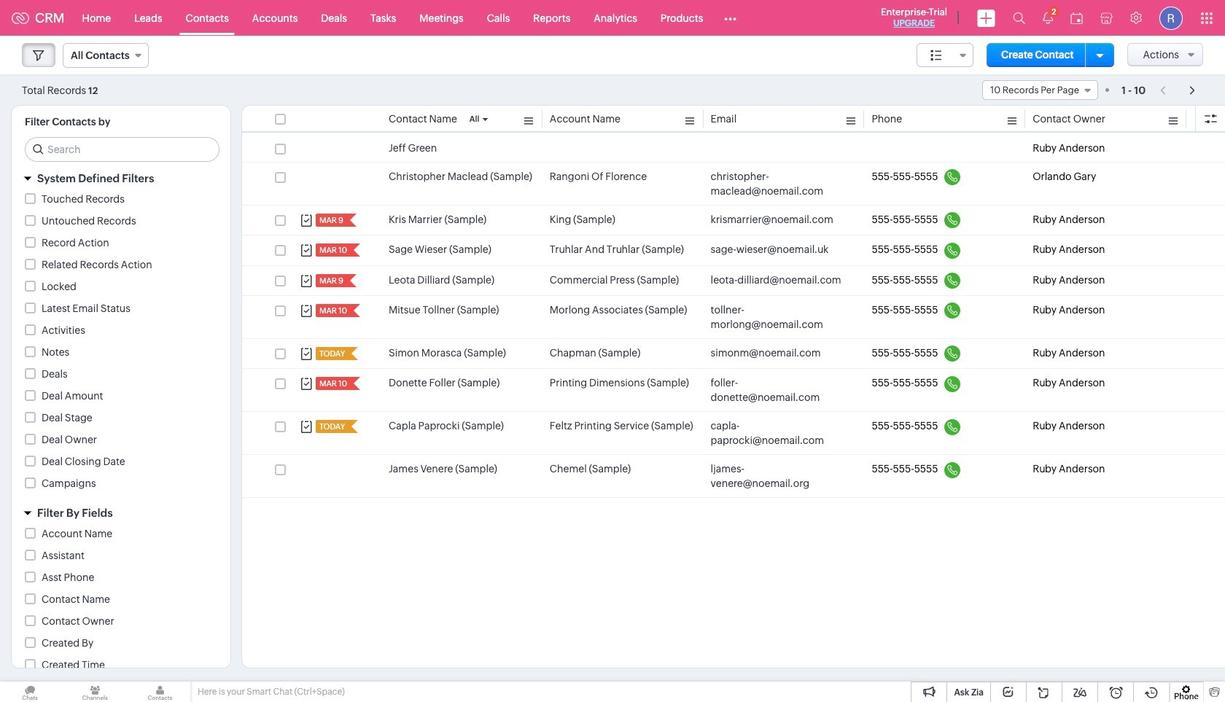 Task type: vqa. For each thing, say whether or not it's contained in the screenshot.
Search text field
yes



Task type: describe. For each thing, give the bounding box(es) containing it.
search image
[[1013, 12, 1026, 24]]

search element
[[1005, 0, 1035, 36]]

signals element
[[1035, 0, 1062, 36]]

create menu element
[[969, 0, 1005, 35]]

size image
[[931, 49, 943, 62]]

Other Modules field
[[715, 6, 747, 30]]



Task type: locate. For each thing, give the bounding box(es) containing it.
Search text field
[[26, 138, 219, 161]]

channels image
[[65, 682, 125, 703]]

chats image
[[0, 682, 60, 703]]

profile image
[[1160, 6, 1183, 30]]

None field
[[63, 43, 149, 68], [917, 43, 974, 67], [983, 80, 1099, 100], [63, 43, 149, 68], [983, 80, 1099, 100]]

profile element
[[1151, 0, 1192, 35]]

calendar image
[[1071, 12, 1084, 24]]

row group
[[242, 134, 1226, 499]]

none field size
[[917, 43, 974, 67]]

logo image
[[12, 12, 29, 24]]

create menu image
[[978, 9, 996, 27]]

contacts image
[[130, 682, 190, 703]]



